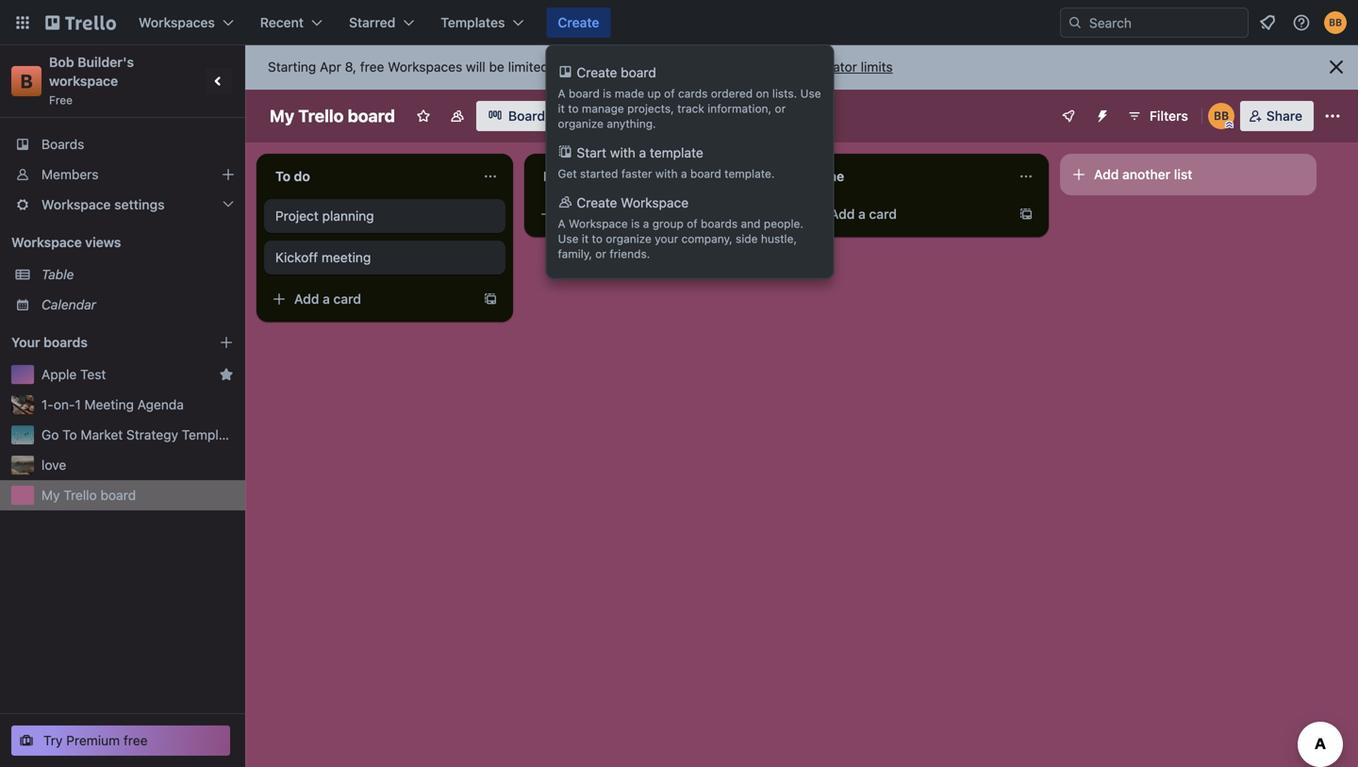 Task type: locate. For each thing, give the bounding box(es) containing it.
0 horizontal spatial to
[[62, 427, 77, 443]]

1-on-1 meeting agenda link
[[42, 395, 234, 414]]

0 vertical spatial my trello board
[[270, 106, 395, 126]]

1 vertical spatial it
[[582, 232, 589, 245]]

to left manage
[[568, 102, 579, 115]]

create workspace a workspace is a group of boards and people. use it to organize your company, side hustle, family, or friends.
[[558, 195, 804, 260]]

create button
[[547, 8, 611, 38]]

bob builder's workspace free
[[49, 54, 137, 107]]

0 horizontal spatial is
[[603, 87, 612, 100]]

1 horizontal spatial bob builder (bobbuilder40) image
[[1325, 11, 1348, 34]]

or inside create board a board is made up of cards ordered on lists. use it to manage projects, track information, or organize anything.
[[775, 102, 786, 115]]

add a card down kickoff meeting
[[294, 291, 361, 307]]

try premium free
[[43, 733, 148, 748]]

of for workspace
[[687, 217, 698, 230]]

trello
[[298, 106, 344, 126], [64, 487, 97, 503]]

it up family,
[[582, 232, 589, 245]]

my
[[270, 106, 295, 126], [42, 487, 60, 503]]

create down started
[[577, 195, 618, 210]]

2 vertical spatial to
[[592, 232, 603, 245]]

of right "up"
[[665, 87, 675, 100]]

boards up apple at top left
[[44, 335, 88, 350]]

filters button
[[1122, 101, 1195, 131]]

is up friends. on the left top of page
[[631, 217, 640, 230]]

members
[[42, 167, 99, 182]]

is
[[603, 87, 612, 100], [631, 217, 640, 230]]

free
[[360, 59, 384, 75], [124, 733, 148, 748]]

boards link
[[0, 129, 245, 159]]

1 horizontal spatial is
[[631, 217, 640, 230]]

0 horizontal spatial or
[[596, 247, 607, 260]]

boards inside the 'create workspace a workspace is a group of boards and people. use it to organize your company, side hustle, family, or friends.'
[[701, 217, 738, 230]]

it inside the 'create workspace a workspace is a group of boards and people. use it to organize your company, side hustle, family, or friends.'
[[582, 232, 589, 245]]

bob builder's workspace link
[[49, 54, 137, 89]]

project planning link
[[276, 207, 495, 226]]

open information menu image
[[1293, 13, 1312, 32]]

workspaces button
[[127, 8, 245, 38]]

workspace views
[[11, 235, 121, 250]]

1 vertical spatial boards
[[44, 335, 88, 350]]

kickoff meeting link
[[276, 248, 495, 267]]

1 horizontal spatial add a card button
[[532, 199, 740, 229]]

bob builder (bobbuilder40) image right "open information menu" icon at the right top of page
[[1325, 11, 1348, 34]]

1 vertical spatial of
[[687, 217, 698, 230]]

members link
[[0, 159, 245, 190]]

1 vertical spatial trello
[[64, 487, 97, 503]]

project planning
[[276, 208, 374, 224]]

card up friends. on the left top of page
[[602, 206, 629, 222]]

1 vertical spatial bob builder (bobbuilder40) image
[[1209, 103, 1235, 129]]

collaborators.
[[586, 59, 670, 75]]

0 vertical spatial use
[[801, 87, 822, 100]]

board
[[509, 108, 546, 124]]

1 vertical spatial free
[[124, 733, 148, 748]]

0 horizontal spatial organize
[[558, 117, 604, 130]]

workspaces up star or unstar board icon
[[388, 59, 463, 75]]

1 horizontal spatial use
[[801, 87, 822, 100]]

a up family,
[[558, 217, 566, 230]]

0 horizontal spatial card
[[334, 291, 361, 307]]

starred button
[[338, 8, 426, 38]]

board left star or unstar board icon
[[348, 106, 395, 126]]

boards
[[42, 136, 84, 152]]

starred icon image
[[219, 367, 234, 382]]

it
[[558, 102, 565, 115], [582, 232, 589, 245]]

0 vertical spatial a
[[558, 87, 566, 100]]

workspace up family,
[[569, 217, 628, 230]]

to
[[553, 59, 565, 75], [568, 102, 579, 115], [592, 232, 603, 245]]

bob builder (bobbuilder40) image
[[1325, 11, 1348, 34], [1209, 103, 1235, 129]]

0 horizontal spatial trello
[[64, 487, 97, 503]]

0 vertical spatial to
[[276, 168, 291, 184]]

2 horizontal spatial create from template… image
[[1019, 207, 1034, 222]]

add a card down started
[[562, 206, 629, 222]]

be
[[489, 59, 505, 75]]

2 horizontal spatial card
[[870, 206, 897, 222]]

create inside the 'create workspace a workspace is a group of boards and people. use it to organize your company, side hustle, family, or friends.'
[[577, 195, 618, 210]]

add another list button
[[1061, 154, 1317, 195]]

of inside create board a board is made up of cards ordered on lists. use it to manage projects, track information, or organize anything.
[[665, 87, 675, 100]]

create inside create board a board is made up of cards ordered on lists. use it to manage projects, track information, or organize anything.
[[577, 65, 618, 80]]

add board image
[[219, 335, 234, 350]]

to up family,
[[592, 232, 603, 245]]

create for create
[[558, 15, 600, 30]]

ordered
[[711, 87, 753, 100]]

add a card down done
[[830, 206, 897, 222]]

use up family,
[[558, 232, 579, 245]]

template
[[182, 427, 238, 443]]

create up manage
[[577, 65, 618, 80]]

boards up company, in the right of the page
[[701, 217, 738, 230]]

0 horizontal spatial use
[[558, 232, 579, 245]]

1 vertical spatial organize
[[606, 232, 652, 245]]

organize down manage
[[558, 117, 604, 130]]

or down lists.
[[775, 102, 786, 115]]

create for create board a board is made up of cards ordered on lists. use it to manage projects, track information, or organize anything.
[[577, 65, 618, 80]]

workspace up table
[[11, 235, 82, 250]]

your
[[11, 335, 40, 350]]

add down kickoff
[[294, 291, 319, 307]]

card down meeting
[[334, 291, 361, 307]]

a down started
[[591, 206, 598, 222]]

calendar
[[42, 297, 96, 312]]

use inside the 'create workspace a workspace is a group of boards and people. use it to organize your company, side hustle, family, or friends.'
[[558, 232, 579, 245]]

1 vertical spatial is
[[631, 217, 640, 230]]

projects,
[[628, 102, 674, 115]]

0 vertical spatial trello
[[298, 106, 344, 126]]

create inside button
[[558, 15, 600, 30]]

or
[[775, 102, 786, 115], [596, 247, 607, 260]]

0 vertical spatial my
[[270, 106, 295, 126]]

1 horizontal spatial to
[[276, 168, 291, 184]]

a inside create board a board is made up of cards ordered on lists. use it to manage projects, track information, or organize anything.
[[558, 87, 566, 100]]

0 vertical spatial it
[[558, 102, 565, 115]]

a inside the 'create workspace a workspace is a group of boards and people. use it to organize your company, side hustle, family, or friends.'
[[558, 217, 566, 230]]

of for board
[[665, 87, 675, 100]]

my trello board
[[270, 106, 395, 126], [42, 487, 136, 503]]

0 vertical spatial of
[[665, 87, 675, 100]]

market
[[81, 427, 123, 443]]

1 horizontal spatial create from template… image
[[751, 207, 766, 222]]

a for create workspace
[[558, 217, 566, 230]]

share
[[1267, 108, 1303, 124]]

boards inside 'element'
[[44, 335, 88, 350]]

card for the create from template… image to the left
[[334, 291, 361, 307]]

your
[[655, 232, 679, 245]]

1 vertical spatial create
[[577, 65, 618, 80]]

workspace inside dropdown button
[[42, 197, 111, 212]]

limited
[[508, 59, 549, 75]]

your boards
[[11, 335, 88, 350]]

to left 10
[[553, 59, 565, 75]]

1 vertical spatial workspaces
[[388, 59, 463, 75]]

go to market strategy template link
[[42, 426, 238, 444]]

add a card button down doing text field
[[532, 199, 740, 229]]

0 vertical spatial to
[[553, 59, 565, 75]]

a down kickoff meeting
[[323, 291, 330, 307]]

board up manage
[[569, 87, 600, 100]]

create up starting apr 8, free workspaces will be limited to 10 collaborators. learn more about collaborator limits
[[558, 15, 600, 30]]

2 horizontal spatial to
[[592, 232, 603, 245]]

0 horizontal spatial to
[[553, 59, 565, 75]]

organize
[[558, 117, 604, 130], [606, 232, 652, 245]]

table
[[42, 267, 74, 282]]

1 horizontal spatial with
[[656, 167, 678, 180]]

add down done
[[830, 206, 855, 222]]

add left another
[[1095, 167, 1120, 182]]

0 horizontal spatial free
[[124, 733, 148, 748]]

create for create workspace a workspace is a group of boards and people. use it to organize your company, side hustle, family, or friends.
[[577, 195, 618, 210]]

1 vertical spatial use
[[558, 232, 579, 245]]

board down template
[[691, 167, 722, 180]]

of inside the 'create workspace a workspace is a group of boards and people. use it to organize your company, side hustle, family, or friends.'
[[687, 217, 698, 230]]

1 horizontal spatial free
[[360, 59, 384, 75]]

add a card button down the kickoff meeting link
[[264, 284, 472, 314]]

starred
[[349, 15, 396, 30]]

1 vertical spatial to
[[62, 427, 77, 443]]

1 horizontal spatial or
[[775, 102, 786, 115]]

it left customize views image
[[558, 102, 565, 115]]

create
[[558, 15, 600, 30], [577, 65, 618, 80], [577, 195, 618, 210]]

strategy
[[126, 427, 178, 443]]

0 vertical spatial workspaces
[[139, 15, 215, 30]]

to left do at the left top
[[276, 168, 291, 184]]

try
[[43, 733, 63, 748]]

1 vertical spatial a
[[558, 217, 566, 230]]

with up the faster
[[610, 145, 636, 160]]

my down love
[[42, 487, 60, 503]]

a down "done" text field
[[859, 206, 866, 222]]

0 horizontal spatial it
[[558, 102, 565, 115]]

use right lists.
[[801, 87, 822, 100]]

2 vertical spatial create
[[577, 195, 618, 210]]

1 horizontal spatial my
[[270, 106, 295, 126]]

0 horizontal spatial boards
[[44, 335, 88, 350]]

1 horizontal spatial boards
[[701, 217, 738, 230]]

start
[[577, 145, 607, 160]]

2 horizontal spatial add a card button
[[800, 199, 1008, 229]]

trello down love
[[64, 487, 97, 503]]

agenda
[[138, 397, 184, 412]]

1
[[75, 397, 81, 412]]

family,
[[558, 247, 593, 260]]

bob
[[49, 54, 74, 70]]

with down template
[[656, 167, 678, 180]]

starting
[[268, 59, 316, 75]]

collaborator
[[784, 59, 858, 75]]

workspace settings button
[[0, 190, 245, 220]]

10
[[568, 59, 583, 75]]

1 vertical spatial or
[[596, 247, 607, 260]]

0 horizontal spatial with
[[610, 145, 636, 160]]

1 horizontal spatial card
[[602, 206, 629, 222]]

of
[[665, 87, 675, 100], [687, 217, 698, 230]]

workspaces
[[139, 15, 215, 30], [388, 59, 463, 75]]

a left group
[[643, 217, 650, 230]]

1-on-1 meeting agenda
[[42, 397, 184, 412]]

a
[[558, 87, 566, 100], [558, 217, 566, 230]]

1 a from the top
[[558, 87, 566, 100]]

my trello board down apr
[[270, 106, 395, 126]]

add another list
[[1095, 167, 1193, 182]]

0 horizontal spatial my
[[42, 487, 60, 503]]

0 horizontal spatial bob builder (bobbuilder40) image
[[1209, 103, 1235, 129]]

create from template… image for doing
[[751, 207, 766, 222]]

1 horizontal spatial workspaces
[[388, 59, 463, 75]]

is for board
[[603, 87, 612, 100]]

0 vertical spatial free
[[360, 59, 384, 75]]

1 vertical spatial my trello board
[[42, 487, 136, 503]]

add a card button down "done" text field
[[800, 199, 1008, 229]]

0 vertical spatial create
[[558, 15, 600, 30]]

workspaces up workspace navigation collapse icon
[[139, 15, 215, 30]]

free right 8,
[[360, 59, 384, 75]]

manage
[[582, 102, 625, 115]]

organize inside create board a board is made up of cards ordered on lists. use it to manage projects, track information, or organize anything.
[[558, 117, 604, 130]]

workspace down members at top left
[[42, 197, 111, 212]]

0 horizontal spatial of
[[665, 87, 675, 100]]

bob builder (bobbuilder40) image right filters
[[1209, 103, 1235, 129]]

0 vertical spatial organize
[[558, 117, 604, 130]]

1 vertical spatial to
[[568, 102, 579, 115]]

2 a from the top
[[558, 217, 566, 230]]

create from template… image
[[751, 207, 766, 222], [1019, 207, 1034, 222], [483, 292, 498, 307]]

boards
[[701, 217, 738, 230], [44, 335, 88, 350]]

0 horizontal spatial workspaces
[[139, 15, 215, 30]]

my trello board down love
[[42, 487, 136, 503]]

1 horizontal spatial it
[[582, 232, 589, 245]]

show menu image
[[1324, 107, 1343, 126]]

1 vertical spatial with
[[656, 167, 678, 180]]

customize views image
[[566, 107, 585, 126]]

trello inside board name text field
[[298, 106, 344, 126]]

started
[[580, 167, 619, 180]]

recent button
[[249, 8, 334, 38]]

Board name text field
[[260, 101, 405, 131]]

0 horizontal spatial add a card
[[294, 291, 361, 307]]

1 horizontal spatial of
[[687, 217, 698, 230]]

1 horizontal spatial my trello board
[[270, 106, 395, 126]]

0 vertical spatial is
[[603, 87, 612, 100]]

table link
[[42, 265, 234, 284]]

0 horizontal spatial my trello board
[[42, 487, 136, 503]]

workspace
[[621, 195, 689, 210], [42, 197, 111, 212], [569, 217, 628, 230], [11, 235, 82, 250]]

is inside create board a board is made up of cards ordered on lists. use it to manage projects, track information, or organize anything.
[[603, 87, 612, 100]]

of up company, in the right of the page
[[687, 217, 698, 230]]

1 horizontal spatial organize
[[606, 232, 652, 245]]

trello down apr
[[298, 106, 344, 126]]

to right the go
[[62, 427, 77, 443]]

or right family,
[[596, 247, 607, 260]]

organize up friends. on the left top of page
[[606, 232, 652, 245]]

workspace settings
[[42, 197, 165, 212]]

my down "starting"
[[270, 106, 295, 126]]

share button
[[1241, 101, 1315, 131]]

card down "done" text field
[[870, 206, 897, 222]]

1 horizontal spatial add a card
[[562, 206, 629, 222]]

1 horizontal spatial to
[[568, 102, 579, 115]]

0 vertical spatial boards
[[701, 217, 738, 230]]

is inside the 'create workspace a workspace is a group of boards and people. use it to organize your company, side hustle, family, or friends.'
[[631, 217, 640, 230]]

lists.
[[773, 87, 798, 100]]

a down starting apr 8, free workspaces will be limited to 10 collaborators. learn more about collaborator limits
[[558, 87, 566, 100]]

to
[[276, 168, 291, 184], [62, 427, 77, 443]]

0 vertical spatial or
[[775, 102, 786, 115]]

my trello board inside board name text field
[[270, 106, 395, 126]]

1 horizontal spatial trello
[[298, 106, 344, 126]]

is up manage
[[603, 87, 612, 100]]

add a card
[[562, 206, 629, 222], [830, 206, 897, 222], [294, 291, 361, 307]]

free right premium on the left bottom of the page
[[124, 733, 148, 748]]



Task type: describe. For each thing, give the bounding box(es) containing it.
workspace
[[49, 73, 118, 89]]

or inside the 'create workspace a workspace is a group of boards and people. use it to organize your company, side hustle, family, or friends.'
[[596, 247, 607, 260]]

filters
[[1150, 108, 1189, 124]]

my inside board name text field
[[270, 106, 295, 126]]

kickoff
[[276, 250, 318, 265]]

love link
[[42, 456, 234, 475]]

do
[[294, 168, 310, 184]]

templates
[[441, 15, 505, 30]]

Done text field
[[800, 161, 1012, 192]]

group
[[653, 217, 684, 230]]

list
[[1175, 167, 1193, 182]]

will
[[466, 59, 486, 75]]

premium
[[66, 733, 120, 748]]

start with a template get started faster with a board template.
[[558, 145, 775, 180]]

meeting
[[84, 397, 134, 412]]

friends.
[[610, 247, 650, 260]]

workspace visible image
[[450, 109, 465, 124]]

b
[[20, 70, 33, 92]]

another
[[1123, 167, 1171, 182]]

people.
[[764, 217, 804, 230]]

a up the faster
[[639, 145, 647, 160]]

Doing text field
[[532, 161, 744, 192]]

to inside go to market strategy template link
[[62, 427, 77, 443]]

0 vertical spatial with
[[610, 145, 636, 160]]

workspace navigation collapse icon image
[[206, 68, 232, 94]]

builder's
[[78, 54, 134, 70]]

free
[[49, 93, 73, 107]]

it inside create board a board is made up of cards ordered on lists. use it to manage projects, track information, or organize anything.
[[558, 102, 565, 115]]

b link
[[11, 66, 42, 96]]

star or unstar board image
[[416, 109, 431, 124]]

template
[[650, 145, 704, 160]]

free inside the try premium free button
[[124, 733, 148, 748]]

workspace up group
[[621, 195, 689, 210]]

is for workspace
[[631, 217, 640, 230]]

up
[[648, 87, 661, 100]]

2 horizontal spatial add a card
[[830, 206, 897, 222]]

track
[[678, 102, 705, 115]]

try premium free button
[[11, 726, 230, 756]]

8,
[[345, 59, 357, 75]]

project
[[276, 208, 319, 224]]

starting apr 8, free workspaces will be limited to 10 collaborators. learn more about collaborator limits
[[268, 59, 893, 75]]

add a card for the create from template… image associated with doing
[[562, 206, 629, 222]]

your boards with 5 items element
[[11, 331, 191, 354]]

and
[[741, 217, 761, 230]]

1 vertical spatial my
[[42, 487, 60, 503]]

doing
[[544, 168, 581, 184]]

to inside to do text box
[[276, 168, 291, 184]]

apple test
[[42, 367, 106, 382]]

board up made
[[621, 65, 657, 80]]

To do text field
[[264, 161, 476, 192]]

apple test link
[[42, 365, 211, 384]]

test
[[80, 367, 106, 382]]

more
[[711, 59, 742, 75]]

limits
[[861, 59, 893, 75]]

a down template
[[681, 167, 688, 180]]

create from template… image for done
[[1019, 207, 1034, 222]]

kickoff meeting
[[276, 250, 371, 265]]

learn more about collaborator limits link
[[673, 59, 893, 75]]

add a card for the create from template… image to the left
[[294, 291, 361, 307]]

1-
[[42, 397, 54, 412]]

on-
[[54, 397, 75, 412]]

to inside create board a board is made up of cards ordered on lists. use it to manage projects, track information, or organize anything.
[[568, 102, 579, 115]]

Search field
[[1083, 8, 1249, 37]]

planning
[[322, 208, 374, 224]]

workspaces inside popup button
[[139, 15, 215, 30]]

apr
[[320, 59, 342, 75]]

done
[[812, 168, 845, 184]]

views
[[85, 235, 121, 250]]

my trello board link
[[42, 486, 234, 505]]

a for create board
[[558, 87, 566, 100]]

0 vertical spatial bob builder (bobbuilder40) image
[[1325, 11, 1348, 34]]

love
[[42, 457, 66, 473]]

use inside create board a board is made up of cards ordered on lists. use it to manage projects, track information, or organize anything.
[[801, 87, 822, 100]]

a inside the 'create workspace a workspace is a group of boards and people. use it to organize your company, side hustle, family, or friends.'
[[643, 217, 650, 230]]

meeting
[[322, 250, 371, 265]]

add a card button for doing
[[532, 199, 740, 229]]

hustle,
[[761, 232, 797, 245]]

get
[[558, 167, 577, 180]]

search image
[[1068, 15, 1083, 30]]

board inside text field
[[348, 106, 395, 126]]

templates button
[[430, 8, 536, 38]]

information,
[[708, 102, 772, 115]]

organize inside the 'create workspace a workspace is a group of boards and people. use it to organize your company, side hustle, family, or friends.'
[[606, 232, 652, 245]]

cards
[[679, 87, 708, 100]]

0 horizontal spatial add a card button
[[264, 284, 472, 314]]

add down 'doing'
[[562, 206, 587, 222]]

automation image
[[1088, 101, 1115, 127]]

0 horizontal spatial create from template… image
[[483, 292, 498, 307]]

go
[[42, 427, 59, 443]]

this member is an admin of this board. image
[[1226, 121, 1234, 129]]

board link
[[477, 101, 557, 131]]

to do
[[276, 168, 310, 184]]

calendar link
[[42, 295, 234, 314]]

create board a board is made up of cards ordered on lists. use it to manage projects, track information, or organize anything.
[[558, 65, 822, 130]]

board down love link
[[101, 487, 136, 503]]

go to market strategy template
[[42, 427, 238, 443]]

to inside the 'create workspace a workspace is a group of boards and people. use it to organize your company, side hustle, family, or friends.'
[[592, 232, 603, 245]]

anything.
[[607, 117, 656, 130]]

recent
[[260, 15, 304, 30]]

add inside "add another list" button
[[1095, 167, 1120, 182]]

power ups image
[[1062, 109, 1077, 124]]

template.
[[725, 167, 775, 180]]

add a card button for done
[[800, 199, 1008, 229]]

made
[[615, 87, 645, 100]]

faster
[[622, 167, 653, 180]]

on
[[756, 87, 770, 100]]

settings
[[114, 197, 165, 212]]

board inside start with a template get started faster with a board template.
[[691, 167, 722, 180]]

company,
[[682, 232, 733, 245]]

0 notifications image
[[1257, 11, 1280, 34]]

card for the create from template… image associated with doing
[[602, 206, 629, 222]]

back to home image
[[45, 8, 116, 38]]

primary element
[[0, 0, 1359, 45]]



Task type: vqa. For each thing, say whether or not it's contained in the screenshot.
new to the bottom
no



